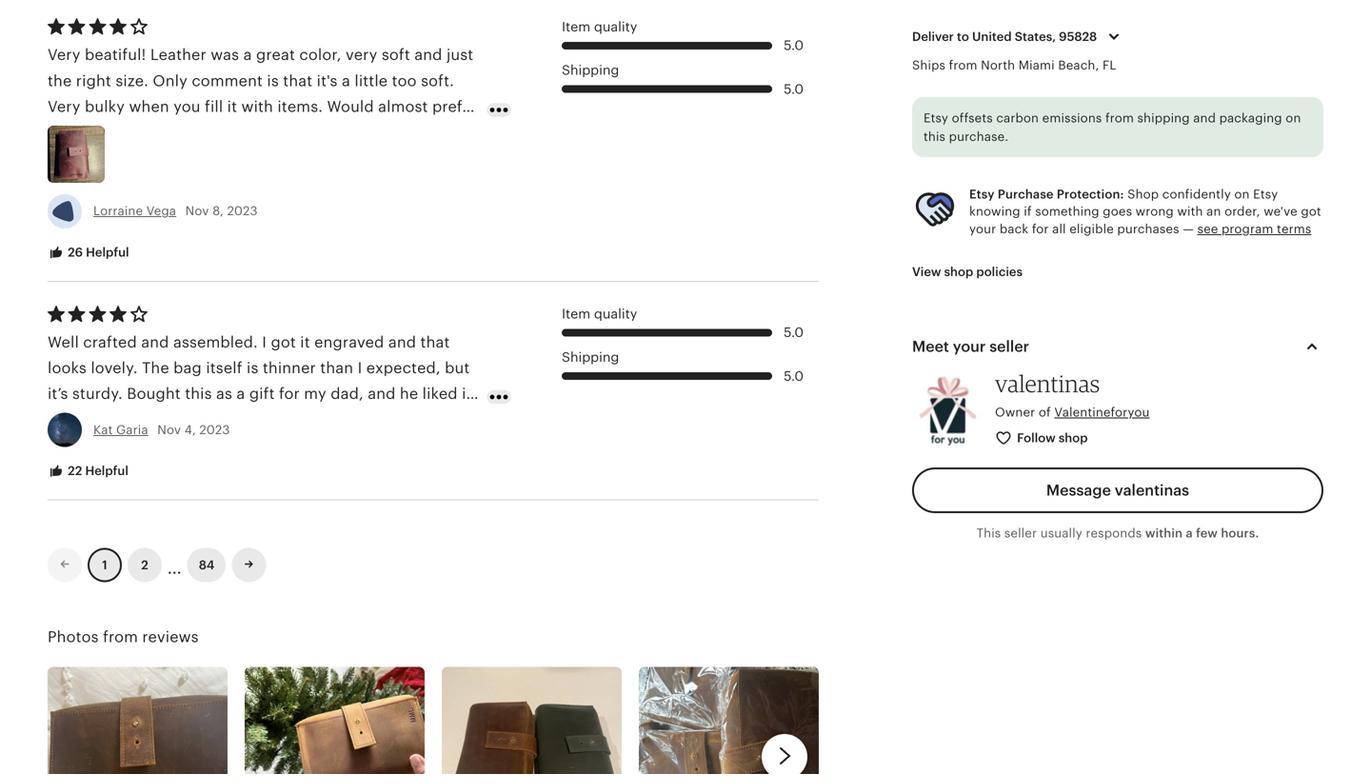 Task type: locate. For each thing, give the bounding box(es) containing it.
the left right
[[48, 72, 72, 89]]

confidently
[[1163, 187, 1231, 201]]

shop confidently on etsy knowing if something goes wrong with an order, we've got your back for all eligible purchases —
[[969, 187, 1322, 236]]

emissions
[[1042, 111, 1102, 125]]

valentinas inside message valentinas button
[[1115, 482, 1190, 499]]

1 horizontal spatial shop
[[1059, 431, 1088, 445]]

with
[[241, 98, 273, 115], [1177, 204, 1203, 219]]

and up cords
[[368, 385, 396, 402]]

item quality for very beatiful! leather was a great color, very soft and just the right size. only comment is that it's a little too soft. very bulky when you fill it with items. would almost prefer a little stiffer leather to keep its shape. but it is certainly one of a kind, and the name branding looks awewome!
[[562, 19, 637, 34]]

as down he
[[410, 411, 426, 428]]

of up the follow shop button
[[1039, 405, 1051, 419]]

1 horizontal spatial with
[[1177, 204, 1203, 219]]

2 horizontal spatial etsy
[[1253, 187, 1278, 201]]

seller right this
[[1005, 526, 1037, 540]]

0 vertical spatial to
[[957, 30, 969, 44]]

22 helpful button
[[33, 454, 143, 489]]

2 vertical spatial from
[[103, 628, 138, 646]]

0 vertical spatial with
[[241, 98, 273, 115]]

view shop policies button
[[898, 255, 1037, 289]]

your inside shop confidently on etsy knowing if something goes wrong with an order, we've got your back for all eligible purchases —
[[969, 222, 996, 236]]

0 vertical spatial very
[[48, 46, 81, 64]]

the down leather
[[185, 150, 209, 167]]

kat garia link
[[93, 423, 148, 437]]

0 horizontal spatial the
[[48, 72, 72, 89]]

etsy purchase protection:
[[969, 187, 1124, 201]]

0 horizontal spatial got
[[271, 334, 296, 351]]

view
[[912, 265, 941, 279]]

very down right
[[48, 98, 81, 115]]

helpful inside the 22 helpful button
[[85, 464, 128, 478]]

0 horizontal spatial nov
[[157, 423, 181, 437]]

got inside shop confidently on etsy knowing if something goes wrong with an order, we've got your back for all eligible purchases —
[[1301, 204, 1322, 219]]

1 horizontal spatial as
[[410, 411, 426, 428]]

is up gift
[[247, 359, 259, 377]]

0 vertical spatial the
[[48, 72, 72, 89]]

1 vertical spatial item quality
[[562, 306, 637, 321]]

valentinas image
[[912, 375, 984, 446]]

name
[[213, 150, 254, 167]]

is up items.
[[267, 72, 279, 89]]

a up one
[[48, 124, 56, 141]]

etsy inside shop confidently on etsy knowing if something goes wrong with an order, we've got your back for all eligible purchases —
[[1253, 187, 1278, 201]]

1 vertical spatial great
[[69, 437, 108, 454]]

it right the but
[[365, 124, 375, 141]]

right
[[76, 72, 111, 89]]

with up —
[[1177, 204, 1203, 219]]

0 vertical spatial valentinas
[[995, 369, 1100, 397]]

something
[[1035, 204, 1100, 219]]

helpful inside 26 helpful button
[[86, 245, 129, 259]]

photos from reviews
[[48, 628, 199, 646]]

1 vertical spatial valentinas
[[1115, 482, 1190, 499]]

0 horizontal spatial great
[[69, 437, 108, 454]]

shop right follow
[[1059, 431, 1088, 445]]

shop right view
[[944, 265, 974, 279]]

0 vertical spatial got
[[1301, 204, 1322, 219]]

of inside very beatiful! leather was a great color, very soft and just the right size. only comment is that it's a little too soft. very bulky when you fill it with items. would almost prefer a little stiffer leather to keep its shape. but it is certainly one of a kind, and the name branding looks awewome!
[[80, 150, 95, 167]]

0 vertical spatial shop
[[944, 265, 974, 279]]

0 vertical spatial great
[[256, 46, 295, 64]]

got inside well crafted and assembled. i got it engraved and that looks lovely. the bag itself is thinner than i expected, but it's sturdy. bought this as a gift for my dad, and he liked it a lot. fits a laptop charger and 2-3 smaller cords as well, so great for travel!
[[271, 334, 296, 351]]

0 horizontal spatial with
[[241, 98, 273, 115]]

he
[[400, 385, 418, 402]]

is inside well crafted and assembled. i got it engraved and that looks lovely. the bag itself is thinner than i expected, but it's sturdy. bought this as a gift for my dad, and he liked it a lot. fits a laptop charger and 2-3 smaller cords as well, so great for travel!
[[247, 359, 259, 377]]

dad,
[[331, 385, 364, 402]]

0 horizontal spatial this
[[185, 385, 212, 402]]

0 horizontal spatial valentinas
[[995, 369, 1100, 397]]

0 vertical spatial item quality
[[562, 19, 637, 34]]

0 vertical spatial nov
[[185, 204, 209, 218]]

fl
[[1103, 58, 1117, 73]]

shipping
[[562, 62, 619, 78], [562, 350, 619, 365]]

0 vertical spatial quality
[[594, 19, 637, 34]]

cords
[[363, 411, 405, 428]]

item for well crafted and assembled. i got it engraved and that looks lovely. the bag itself is thinner than i expected, but it's sturdy. bought this as a gift for my dad, and he liked it a lot. fits a laptop charger and 2-3 smaller cords as well, so great for travel!
[[562, 306, 591, 321]]

got
[[1301, 204, 1322, 219], [271, 334, 296, 351]]

etsy for etsy offsets carbon emissions from shipping and packaging on this purchase.
[[924, 111, 949, 125]]

1 quality from the top
[[594, 19, 637, 34]]

2023 right the '8,'
[[227, 204, 258, 218]]

0 horizontal spatial to
[[202, 124, 217, 141]]

2023 for kat garia nov 4, 2023
[[199, 423, 230, 437]]

deliver
[[912, 30, 954, 44]]

2023 for lorraine vega nov 8, 2023
[[227, 204, 258, 218]]

united
[[972, 30, 1012, 44]]

bought
[[127, 385, 181, 402]]

it right liked
[[462, 385, 472, 402]]

but
[[445, 359, 470, 377]]

2 item quality from the top
[[562, 306, 637, 321]]

item quality
[[562, 19, 637, 34], [562, 306, 637, 321]]

1 vertical spatial to
[[202, 124, 217, 141]]

0 vertical spatial helpful
[[86, 245, 129, 259]]

little up one
[[60, 124, 94, 141]]

0 horizontal spatial for
[[112, 437, 133, 454]]

1 link
[[88, 548, 122, 582]]

0 horizontal spatial that
[[283, 72, 313, 89]]

message valentinas
[[1046, 482, 1190, 499]]

knowing
[[969, 204, 1021, 219]]

1 vertical spatial looks
[[48, 359, 87, 377]]

i up the 'thinner'
[[262, 334, 267, 351]]

very
[[48, 46, 81, 64], [48, 98, 81, 115]]

kat
[[93, 423, 113, 437]]

1 horizontal spatial valentinas
[[1115, 482, 1190, 499]]

for
[[1032, 222, 1049, 236], [279, 385, 300, 402], [112, 437, 133, 454]]

0 horizontal spatial shop
[[944, 265, 974, 279]]

1 shipping from the top
[[562, 62, 619, 78]]

on right packaging
[[1286, 111, 1301, 125]]

and left 2-
[[246, 411, 274, 428]]

shipping for very beatiful! leather was a great color, very soft and just the right size. only comment is that it's a little too soft. very bulky when you fill it with items. would almost prefer a little stiffer leather to keep its shape. but it is certainly one of a kind, and the name branding looks awewome!
[[562, 62, 619, 78]]

looks down the but
[[330, 150, 369, 167]]

got up terms
[[1301, 204, 1322, 219]]

1 vertical spatial this
[[185, 385, 212, 402]]

1 vertical spatial got
[[271, 334, 296, 351]]

seller up owner
[[990, 338, 1030, 355]]

your down knowing
[[969, 222, 996, 236]]

of
[[80, 150, 95, 167], [1039, 405, 1051, 419]]

crafted
[[83, 334, 137, 351]]

and up expected, at the left top of the page
[[388, 334, 416, 351]]

thinner
[[263, 359, 316, 377]]

1 vertical spatial helpful
[[85, 464, 128, 478]]

as down itself
[[216, 385, 232, 402]]

1 vertical spatial with
[[1177, 204, 1203, 219]]

for inside shop confidently on etsy knowing if something goes wrong with an order, we've got your back for all eligible purchases —
[[1032, 222, 1049, 236]]

3
[[292, 411, 301, 428]]

2 quality from the top
[[594, 306, 637, 321]]

looks
[[330, 150, 369, 167], [48, 359, 87, 377]]

deliver to united states, 95828
[[912, 30, 1097, 44]]

looks inside well crafted and assembled. i got it engraved and that looks lovely. the bag itself is thinner than i expected, but it's sturdy. bought this as a gift for my dad, and he liked it a lot. fits a laptop charger and 2-3 smaller cords as well, so great for travel!
[[48, 359, 87, 377]]

if
[[1024, 204, 1032, 219]]

1 horizontal spatial got
[[1301, 204, 1322, 219]]

it
[[227, 98, 237, 115], [365, 124, 375, 141], [300, 334, 310, 351], [462, 385, 472, 402]]

0 vertical spatial 2023
[[227, 204, 258, 218]]

valentineforyou link
[[1055, 405, 1150, 419]]

1 horizontal spatial that
[[420, 334, 450, 351]]

1 horizontal spatial great
[[256, 46, 295, 64]]

to left 'united'
[[957, 30, 969, 44]]

4,
[[184, 423, 196, 437]]

1 horizontal spatial looks
[[330, 150, 369, 167]]

great inside well crafted and assembled. i got it engraved and that looks lovely. the bag itself is thinner than i expected, but it's sturdy. bought this as a gift for my dad, and he liked it a lot. fits a laptop charger and 2-3 smaller cords as well, so great for travel!
[[69, 437, 108, 454]]

this left purchase.
[[924, 129, 946, 144]]

0 vertical spatial of
[[80, 150, 95, 167]]

that up items.
[[283, 72, 313, 89]]

0 horizontal spatial as
[[216, 385, 232, 402]]

valentinas up owner
[[995, 369, 1100, 397]]

1 item from the top
[[562, 19, 591, 34]]

well,
[[430, 411, 464, 428]]

from right photos
[[103, 628, 138, 646]]

1 horizontal spatial of
[[1039, 405, 1051, 419]]

0 vertical spatial for
[[1032, 222, 1049, 236]]

84
[[199, 558, 215, 572]]

from left shipping
[[1106, 111, 1134, 125]]

helpful
[[86, 245, 129, 259], [85, 464, 128, 478]]

a left kind,
[[99, 150, 108, 167]]

from for north
[[949, 58, 978, 73]]

this down bag
[[185, 385, 212, 402]]

2 horizontal spatial for
[[1032, 222, 1049, 236]]

0 vertical spatial seller
[[990, 338, 1030, 355]]

1 vertical spatial as
[[410, 411, 426, 428]]

1 vertical spatial i
[[358, 359, 362, 377]]

of right one
[[80, 150, 95, 167]]

that up but
[[420, 334, 450, 351]]

0 horizontal spatial looks
[[48, 359, 87, 377]]

84 link
[[187, 548, 226, 582]]

2023 right '4,'
[[199, 423, 230, 437]]

0 vertical spatial looks
[[330, 150, 369, 167]]

1 horizontal spatial nov
[[185, 204, 209, 218]]

2 vertical spatial for
[[112, 437, 133, 454]]

with up its at the left top of the page
[[241, 98, 273, 115]]

your right 'meet'
[[953, 338, 986, 355]]

1 vertical spatial quality
[[594, 306, 637, 321]]

got up the 'thinner'
[[271, 334, 296, 351]]

little down very
[[355, 72, 388, 89]]

0 horizontal spatial on
[[1235, 187, 1250, 201]]

bulky
[[85, 98, 125, 115]]

1 vertical spatial very
[[48, 98, 81, 115]]

etsy left offsets at top
[[924, 111, 949, 125]]

great inside very beatiful! leather was a great color, very soft and just the right size. only comment is that it's a little too soft. very bulky when you fill it with items. would almost prefer a little stiffer leather to keep its shape. but it is certainly one of a kind, and the name branding looks awewome!
[[256, 46, 295, 64]]

etsy up we've
[[1253, 187, 1278, 201]]

and up the soft.
[[414, 46, 442, 64]]

1 vertical spatial of
[[1039, 405, 1051, 419]]

etsy up knowing
[[969, 187, 995, 201]]

0 horizontal spatial from
[[103, 628, 138, 646]]

lorraine
[[93, 204, 143, 218]]

to down fill
[[202, 124, 217, 141]]

0 vertical spatial is
[[267, 72, 279, 89]]

one
[[48, 150, 76, 167]]

this inside well crafted and assembled. i got it engraved and that looks lovely. the bag itself is thinner than i expected, but it's sturdy. bought this as a gift for my dad, and he liked it a lot. fits a laptop charger and 2-3 smaller cords as well, so great for travel!
[[185, 385, 212, 402]]

26 helpful button
[[33, 235, 143, 270]]

shipping
[[1138, 111, 1190, 125]]

little
[[355, 72, 388, 89], [60, 124, 94, 141]]

0 vertical spatial on
[[1286, 111, 1301, 125]]

1 vertical spatial shipping
[[562, 350, 619, 365]]

and right shipping
[[1193, 111, 1216, 125]]

the
[[142, 359, 169, 377]]

certainly
[[396, 124, 460, 141]]

2 link
[[128, 548, 162, 582]]

4 5.0 from the top
[[784, 368, 804, 384]]

2 very from the top
[[48, 98, 81, 115]]

photos
[[48, 628, 99, 646]]

1 horizontal spatial on
[[1286, 111, 1301, 125]]

is down almost
[[380, 124, 391, 141]]

on up order,
[[1235, 187, 1250, 201]]

0 vertical spatial from
[[949, 58, 978, 73]]

1 horizontal spatial etsy
[[969, 187, 995, 201]]

a left few
[[1186, 526, 1193, 540]]

item for very beatiful! leather was a great color, very soft and just the right size. only comment is that it's a little too soft. very bulky when you fill it with items. would almost prefer a little stiffer leather to keep its shape. but it is certainly one of a kind, and the name branding looks awewome!
[[562, 19, 591, 34]]

shape.
[[283, 124, 332, 141]]

1 horizontal spatial to
[[957, 30, 969, 44]]

with inside very beatiful! leather was a great color, very soft and just the right size. only comment is that it's a little too soft. very bulky when you fill it with items. would almost prefer a little stiffer leather to keep its shape. but it is certainly one of a kind, and the name branding looks awewome!
[[241, 98, 273, 115]]

garia
[[116, 423, 148, 437]]

1 vertical spatial the
[[185, 150, 209, 167]]

1 item quality from the top
[[562, 19, 637, 34]]

etsy inside etsy offsets carbon emissions from shipping and packaging on this purchase.
[[924, 111, 949, 125]]

1 vertical spatial your
[[953, 338, 986, 355]]

and
[[414, 46, 442, 64], [1193, 111, 1216, 125], [152, 150, 180, 167], [141, 334, 169, 351], [388, 334, 416, 351], [368, 385, 396, 402], [246, 411, 274, 428]]

i right than
[[358, 359, 362, 377]]

1 horizontal spatial i
[[358, 359, 362, 377]]

1 vertical spatial on
[[1235, 187, 1250, 201]]

your inside dropdown button
[[953, 338, 986, 355]]

on
[[1286, 111, 1301, 125], [1235, 187, 1250, 201]]

within
[[1145, 526, 1183, 540]]

looks down well
[[48, 359, 87, 377]]

0 horizontal spatial i
[[262, 334, 267, 351]]

nov left the '8,'
[[185, 204, 209, 218]]

valentinas up within
[[1115, 482, 1190, 499]]

0 vertical spatial your
[[969, 222, 996, 236]]

ships
[[912, 58, 946, 73]]

helpful right 26
[[86, 245, 129, 259]]

and down leather
[[152, 150, 180, 167]]

1 vertical spatial from
[[1106, 111, 1134, 125]]

expected,
[[366, 359, 441, 377]]

great left color,
[[256, 46, 295, 64]]

0 horizontal spatial is
[[247, 359, 259, 377]]

2 shipping from the top
[[562, 350, 619, 365]]

this
[[924, 129, 946, 144], [185, 385, 212, 402]]

1 vertical spatial shop
[[1059, 431, 1088, 445]]

2 vertical spatial is
[[247, 359, 259, 377]]

1 horizontal spatial from
[[949, 58, 978, 73]]

1 vertical spatial little
[[60, 124, 94, 141]]

follow shop
[[1017, 431, 1088, 445]]

2 item from the top
[[562, 306, 591, 321]]

smaller
[[305, 411, 359, 428]]

item quality for well crafted and assembled. i got it engraved and that looks lovely. the bag itself is thinner than i expected, but it's sturdy. bought this as a gift for my dad, and he liked it a lot. fits a laptop charger and 2-3 smaller cords as well, so great for travel!
[[562, 306, 637, 321]]

for left all
[[1032, 222, 1049, 236]]

1 horizontal spatial the
[[185, 150, 209, 167]]

0 vertical spatial that
[[283, 72, 313, 89]]

nov up travel!
[[157, 423, 181, 437]]

a left lot.
[[48, 411, 56, 428]]

2 horizontal spatial from
[[1106, 111, 1134, 125]]

shop for follow
[[1059, 431, 1088, 445]]

that
[[283, 72, 313, 89], [420, 334, 450, 351]]

comment
[[192, 72, 263, 89]]

0 vertical spatial this
[[924, 129, 946, 144]]

than
[[320, 359, 353, 377]]

0 vertical spatial item
[[562, 19, 591, 34]]

is
[[267, 72, 279, 89], [380, 124, 391, 141], [247, 359, 259, 377]]

1 vertical spatial for
[[279, 385, 300, 402]]

3 5.0 from the top
[[784, 325, 804, 340]]

a right was
[[243, 46, 252, 64]]

1 vertical spatial nov
[[157, 423, 181, 437]]

very up right
[[48, 46, 81, 64]]

terms
[[1277, 222, 1312, 236]]

that inside very beatiful! leather was a great color, very soft and just the right size. only comment is that it's a little too soft. very bulky when you fill it with items. would almost prefer a little stiffer leather to keep its shape. but it is certainly one of a kind, and the name branding looks awewome!
[[283, 72, 313, 89]]

0 vertical spatial little
[[355, 72, 388, 89]]

from right ships
[[949, 58, 978, 73]]

1 vertical spatial is
[[380, 124, 391, 141]]

meet
[[912, 338, 949, 355]]

0 horizontal spatial of
[[80, 150, 95, 167]]

for down kat garia "link"
[[112, 437, 133, 454]]

1 vertical spatial that
[[420, 334, 450, 351]]

seller inside dropdown button
[[990, 338, 1030, 355]]

seller
[[990, 338, 1030, 355], [1005, 526, 1037, 540]]

for left my
[[279, 385, 300, 402]]

helpful right 22
[[85, 464, 128, 478]]

great down kat
[[69, 437, 108, 454]]

1 horizontal spatial this
[[924, 129, 946, 144]]

shop
[[1128, 187, 1159, 201]]

with inside shop confidently on etsy knowing if something goes wrong with an order, we've got your back for all eligible purchases —
[[1177, 204, 1203, 219]]

i
[[262, 334, 267, 351], [358, 359, 362, 377]]

0 vertical spatial shipping
[[562, 62, 619, 78]]

0 horizontal spatial etsy
[[924, 111, 949, 125]]



Task type: describe. For each thing, give the bounding box(es) containing it.
very beatiful! leather was a great color, very soft and just the right size. only comment is that it's a little too soft. very bulky when you fill it with items. would almost prefer a little stiffer leather to keep its shape. but it is certainly one of a kind, and the name branding looks awewome!
[[48, 46, 477, 167]]

reviews
[[142, 628, 199, 646]]

carbon
[[996, 111, 1039, 125]]

etsy for etsy purchase protection:
[[969, 187, 995, 201]]

nov for 8,
[[185, 204, 209, 218]]

message
[[1046, 482, 1111, 499]]

this inside etsy offsets carbon emissions from shipping and packaging on this purchase.
[[924, 129, 946, 144]]

this
[[977, 526, 1001, 540]]

order,
[[1225, 204, 1260, 219]]

keep
[[221, 124, 257, 141]]

2 5.0 from the top
[[784, 81, 804, 96]]

very
[[346, 46, 378, 64]]

shop for view
[[944, 265, 974, 279]]

program
[[1222, 222, 1274, 236]]

22
[[68, 464, 82, 478]]

hours.
[[1221, 526, 1259, 540]]

policies
[[976, 265, 1023, 279]]

26
[[68, 245, 83, 259]]

1 horizontal spatial little
[[355, 72, 388, 89]]

kind,
[[112, 150, 148, 167]]

all
[[1052, 222, 1066, 236]]

a right the fits at bottom left
[[119, 411, 128, 428]]

message valentinas button
[[912, 468, 1324, 513]]

from inside etsy offsets carbon emissions from shipping and packaging on this purchase.
[[1106, 111, 1134, 125]]

and inside etsy offsets carbon emissions from shipping and packaging on this purchase.
[[1193, 111, 1216, 125]]

to inside deliver to united states, 95828 dropdown button
[[957, 30, 969, 44]]

itself
[[206, 359, 242, 377]]

kat garia nov 4, 2023
[[93, 423, 230, 437]]

vega
[[146, 204, 176, 218]]

a left gift
[[237, 385, 245, 402]]

0 vertical spatial i
[[262, 334, 267, 351]]

valentinas inside the valentinas owner of valentineforyou
[[995, 369, 1100, 397]]

just
[[447, 46, 474, 64]]

an
[[1207, 204, 1221, 219]]

1 horizontal spatial for
[[279, 385, 300, 402]]

responds
[[1086, 526, 1142, 540]]

22 helpful
[[65, 464, 128, 478]]

color,
[[299, 46, 342, 64]]

bag
[[173, 359, 202, 377]]

from for reviews
[[103, 628, 138, 646]]

lorraine vega link
[[93, 204, 176, 218]]

goes
[[1103, 204, 1132, 219]]

wrong
[[1136, 204, 1174, 219]]

its
[[261, 124, 279, 141]]

quality for very beatiful! leather was a great color, very soft and just the right size. only comment is that it's a little too soft. very bulky when you fill it with items. would almost prefer a little stiffer leather to keep its shape. but it is certainly one of a kind, and the name branding looks awewome!
[[594, 19, 637, 34]]

nov for 4,
[[157, 423, 181, 437]]

you
[[174, 98, 201, 115]]

north
[[981, 58, 1015, 73]]

…
[[168, 551, 182, 579]]

it right fill
[[227, 98, 237, 115]]

beach,
[[1058, 58, 1099, 73]]

size.
[[116, 72, 149, 89]]

gift
[[249, 385, 275, 402]]

was
[[211, 46, 239, 64]]

meet your seller
[[912, 338, 1030, 355]]

that inside well crafted and assembled. i got it engraved and that looks lovely. the bag itself is thinner than i expected, but it's sturdy. bought this as a gift for my dad, and he liked it a lot. fits a laptop charger and 2-3 smaller cords as well, so great for travel!
[[420, 334, 450, 351]]

well
[[48, 334, 79, 351]]

it up the 'thinner'
[[300, 334, 310, 351]]

purchases
[[1117, 222, 1180, 236]]

packaging
[[1219, 111, 1282, 125]]

2 horizontal spatial is
[[380, 124, 391, 141]]

0 horizontal spatial little
[[60, 124, 94, 141]]

of inside the valentinas owner of valentineforyou
[[1039, 405, 1051, 419]]

valentinas owner of valentineforyou
[[995, 369, 1150, 419]]

see
[[1198, 222, 1218, 236]]

on inside shop confidently on etsy knowing if something goes wrong with an order, we've got your back for all eligible purchases —
[[1235, 187, 1250, 201]]

1
[[102, 558, 107, 572]]

on inside etsy offsets carbon emissions from shipping and packaging on this purchase.
[[1286, 111, 1301, 125]]

fits
[[89, 411, 115, 428]]

too
[[392, 72, 417, 89]]

eligible
[[1070, 222, 1114, 236]]

owner
[[995, 405, 1035, 419]]

almost
[[378, 98, 428, 115]]

a right it's
[[342, 72, 350, 89]]

this seller usually responds within a few hours.
[[977, 526, 1259, 540]]

leather
[[145, 124, 198, 141]]

helpful for 26 helpful
[[86, 245, 129, 259]]

usually
[[1041, 526, 1083, 540]]

1 very from the top
[[48, 46, 81, 64]]

1 vertical spatial seller
[[1005, 526, 1037, 540]]

helpful for 22 helpful
[[85, 464, 128, 478]]

valentineforyou
[[1055, 405, 1150, 419]]

it's
[[317, 72, 338, 89]]

my
[[304, 385, 326, 402]]

offsets
[[952, 111, 993, 125]]

laptop
[[132, 411, 180, 428]]

awewome!
[[373, 150, 452, 167]]

travel!
[[137, 437, 184, 454]]

1 horizontal spatial is
[[267, 72, 279, 89]]

items.
[[277, 98, 323, 115]]

follow
[[1017, 431, 1056, 445]]

prefer
[[432, 98, 477, 115]]

1 5.0 from the top
[[784, 38, 804, 53]]

leather
[[150, 46, 207, 64]]

shipping for well crafted and assembled. i got it engraved and that looks lovely. the bag itself is thinner than i expected, but it's sturdy. bought this as a gift for my dad, and he liked it a lot. fits a laptop charger and 2-3 smaller cords as well, so great for travel!
[[562, 350, 619, 365]]

only
[[153, 72, 188, 89]]

and up the
[[141, 334, 169, 351]]

quality for well crafted and assembled. i got it engraved and that looks lovely. the bag itself is thinner than i expected, but it's sturdy. bought this as a gift for my dad, and he liked it a lot. fits a laptop charger and 2-3 smaller cords as well, so great for travel!
[[594, 306, 637, 321]]

it's
[[48, 385, 68, 402]]

to inside very beatiful! leather was a great color, very soft and just the right size. only comment is that it's a little too soft. very bulky when you fill it with items. would almost prefer a little stiffer leather to keep its shape. but it is certainly one of a kind, and the name branding looks awewome!
[[202, 124, 217, 141]]

0 vertical spatial as
[[216, 385, 232, 402]]

ships from north miami beach, fl
[[912, 58, 1117, 73]]

view details of this review photo by lorraine vega image
[[48, 126, 105, 183]]

lorraine vega nov 8, 2023
[[93, 204, 258, 218]]

meet your seller button
[[895, 324, 1341, 369]]

when
[[129, 98, 169, 115]]

see program terms
[[1198, 222, 1312, 236]]

looks inside very beatiful! leather was a great color, very soft and just the right size. only comment is that it's a little too soft. very bulky when you fill it with items. would almost prefer a little stiffer leather to keep its shape. but it is certainly one of a kind, and the name branding looks awewome!
[[330, 150, 369, 167]]

so
[[48, 437, 65, 454]]

protection:
[[1057, 187, 1124, 201]]



Task type: vqa. For each thing, say whether or not it's contained in the screenshot.
the right "I"
yes



